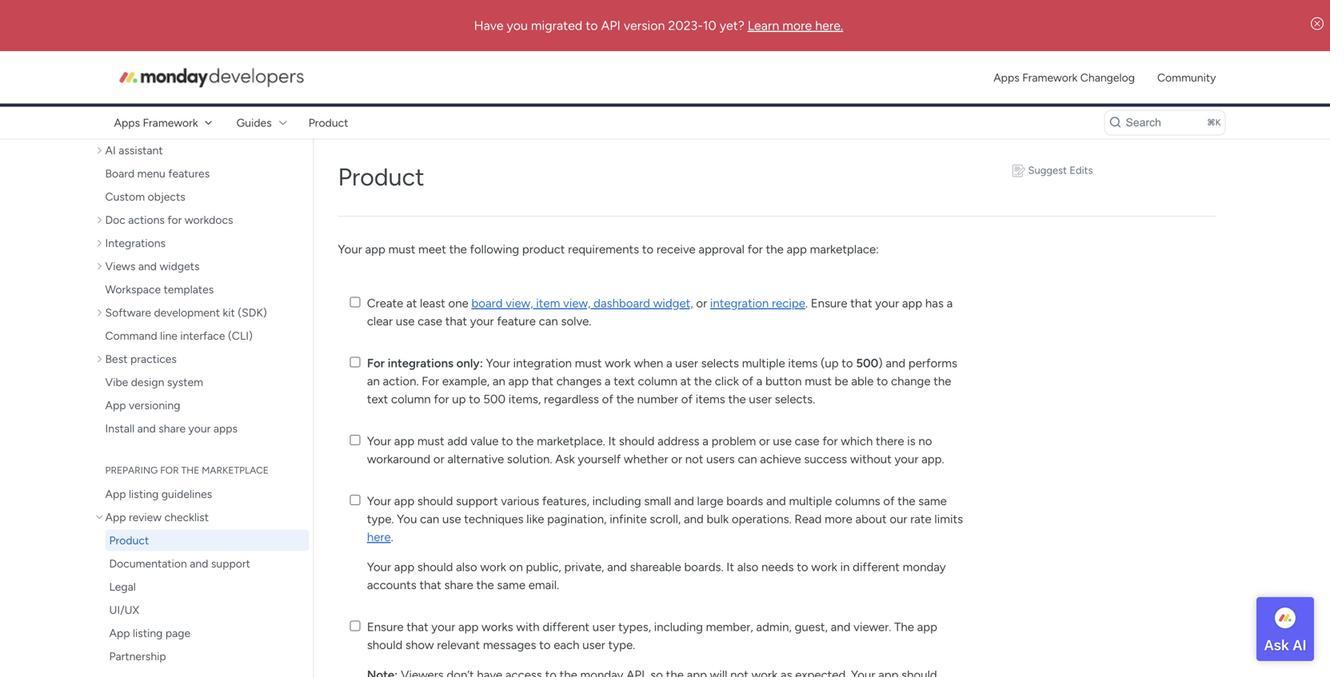 Task type: locate. For each thing, give the bounding box(es) containing it.
apps framework changelog link
[[985, 65, 1144, 89]]

case down least
[[418, 314, 442, 329]]

1 vertical spatial use
[[773, 434, 792, 449]]

1 vertical spatial text
[[367, 392, 388, 407]]

view, up feature
[[506, 296, 533, 311]]

relevant
[[437, 638, 480, 653]]

your inside your app must add value to the marketplace. it should address a problem or use case for which there is no workaround or alternative solution. ask yourself whether or not users can achieve success without your app.
[[895, 452, 919, 467]]

0 horizontal spatial ask
[[555, 452, 575, 467]]

0 vertical spatial items
[[788, 356, 818, 371]]

learn
[[748, 18, 779, 33]]

your app should support various features, including small and large boards and multiple columns of the same type. you can use techniques like pagination, infinite scroll, and bulk operations. read more about our rate limits here .
[[367, 494, 963, 545]]

items inside ) and performs an action. for example, an app that changes a text column at the click of a button must be able to change the text column for up to 500 items, regardless of the number of items the user selects.
[[696, 392, 725, 407]]

preparing for the marketplace
[[105, 465, 269, 476]]

an
[[367, 374, 380, 389], [493, 374, 505, 389]]

apps inside dropdown button
[[114, 116, 140, 130]]

1 horizontal spatial .
[[805, 296, 808, 311]]

at left click
[[680, 374, 691, 389]]

workaround
[[367, 452, 430, 467]]

1 horizontal spatial more
[[825, 512, 852, 527]]

same inside your app should support various features, including small and large boards and multiple columns of the same type. you can use techniques like pagination, infinite scroll, and bulk operations. read more about our rate limits here .
[[918, 494, 947, 509]]

guides
[[236, 116, 272, 130]]

app down ui/ux
[[109, 627, 130, 640]]

changes
[[556, 374, 602, 389]]

review
[[129, 511, 162, 524]]

listing up review
[[129, 487, 159, 501]]

same up rate at the bottom of the page
[[918, 494, 947, 509]]

1 vertical spatial apps
[[114, 116, 140, 130]]

a right the has
[[947, 296, 953, 311]]

1 vertical spatial can
[[738, 452, 757, 467]]

0 vertical spatial use
[[396, 314, 415, 329]]

and inside the ensure that your app works with different user types, including member, admin, guest, and viewer. the app should show relevant messages to each user type.
[[831, 620, 851, 635]]

0 horizontal spatial also
[[456, 560, 477, 575]]

0 vertical spatial share
[[159, 422, 186, 436]]

1 vertical spatial case
[[795, 434, 820, 449]]

app for app listing guidelines
[[105, 487, 126, 501]]

use inside . ensure that your app has a clear use case that your feature can solve.
[[396, 314, 415, 329]]

should inside the ensure that your app works with different user types, including member, admin, guest, and viewer. the app should show relevant messages to each user type.
[[367, 638, 403, 653]]

. inside your app should support various features, including small and large boards and multiple columns of the same type. you can use techniques like pagination, infinite scroll, and bulk operations. read more about our rate limits here .
[[391, 530, 393, 545]]

for up the success
[[822, 434, 838, 449]]

0 vertical spatial .
[[805, 296, 808, 311]]

multiple up 'button'
[[742, 356, 785, 371]]

0 horizontal spatial multiple
[[742, 356, 785, 371]]

integration left recipe at the top
[[710, 296, 769, 311]]

1 vertical spatial at
[[680, 374, 691, 389]]

to right (up
[[842, 356, 853, 371]]

app left marketplace:
[[787, 242, 807, 257]]

your for also
[[367, 560, 391, 575]]

1 an from the left
[[367, 374, 380, 389]]

support up techniques
[[456, 494, 498, 509]]

ai up the board at the left of the page
[[105, 144, 116, 157]]

design
[[131, 376, 164, 389]]

0 vertical spatial including
[[592, 494, 641, 509]]

recipe
[[772, 296, 805, 311]]

to right the needs
[[797, 560, 808, 575]]

0 horizontal spatial support
[[211, 557, 250, 571]]

an right example,
[[493, 374, 505, 389]]

menu
[[137, 167, 165, 180]]

1 horizontal spatial apps
[[994, 71, 1020, 84]]

work
[[605, 356, 631, 371], [480, 560, 506, 575], [811, 560, 837, 575]]

0 vertical spatial text
[[614, 374, 635, 389]]

shareable
[[630, 560, 681, 575]]

integration recipe link
[[710, 296, 805, 311]]

1 vertical spatial column
[[391, 392, 431, 407]]

1 horizontal spatial column
[[638, 374, 678, 389]]

ensure inside . ensure that your app has a clear use case that your feature can solve.
[[811, 296, 847, 311]]

support up legal 'link'
[[211, 557, 250, 571]]

custom objects link
[[93, 186, 309, 208]]

0 vertical spatial framework
[[1022, 71, 1078, 84]]

1 horizontal spatial different
[[853, 560, 900, 575]]

type. down 'types,'
[[608, 638, 635, 653]]

1 horizontal spatial ask
[[1264, 637, 1289, 654]]

more inside your app should support various features, including small and large boards and multiple columns of the same type. you can use techniques like pagination, infinite scroll, and bulk operations. read more about our rate limits here .
[[825, 512, 852, 527]]

including up infinite
[[592, 494, 641, 509]]

of up our
[[883, 494, 895, 509]]

2 vertical spatial product
[[109, 534, 149, 547]]

1 horizontal spatial support
[[456, 494, 498, 509]]

1 vertical spatial items
[[696, 392, 725, 407]]

0 horizontal spatial more
[[782, 18, 812, 33]]

app listing page
[[109, 627, 190, 640]]

view, up solve.
[[563, 296, 591, 311]]

0 vertical spatial ai
[[105, 144, 116, 157]]

one
[[448, 296, 469, 311]]

and inside your app should also work on public, private, and shareable boards. it also needs to work in different monday accounts that share the same email.
[[607, 560, 627, 575]]

items down click
[[696, 392, 725, 407]]

500 inside ) and performs an action. for example, an app that changes a text column at the click of a button must be able to change the text column for up to 500 items, regardless of the number of items the user selects.
[[483, 392, 506, 407]]

1 vertical spatial it
[[726, 560, 734, 575]]

500 left items,
[[483, 392, 506, 407]]

an left action.
[[367, 374, 380, 389]]

also left on
[[456, 560, 477, 575]]

your app should also work on public, private, and shareable boards. it also needs to work in different monday accounts that share the same email.
[[367, 560, 946, 593]]

software development kit (sdk) link
[[93, 302, 309, 324]]

the inside your app should support various features, including small and large boards and multiple columns of the same type. you can use techniques like pagination, infinite scroll, and bulk operations. read more about our rate limits here .
[[898, 494, 915, 509]]

here.
[[815, 18, 843, 33]]

ask down marketplace.
[[555, 452, 575, 467]]

whether
[[624, 452, 668, 467]]

framework left chevron down icon
[[143, 116, 198, 130]]

app for app listing page
[[109, 627, 130, 640]]

0 vertical spatial support
[[456, 494, 498, 509]]

1 horizontal spatial share
[[444, 578, 473, 593]]

1 vertical spatial integration
[[513, 356, 572, 371]]

your inside your app should also work on public, private, and shareable boards. it also needs to work in different monday accounts that share the same email.
[[367, 560, 391, 575]]

framework left changelog
[[1022, 71, 1078, 84]]

use right clear
[[396, 314, 415, 329]]

1 horizontal spatial use
[[442, 512, 461, 527]]

work left in
[[811, 560, 837, 575]]

infinite
[[610, 512, 647, 527]]

selects.
[[775, 392, 815, 407]]

app for app versioning
[[105, 399, 126, 412]]

1 vertical spatial 500
[[483, 392, 506, 407]]

500
[[856, 356, 879, 371], [483, 392, 506, 407]]

0 vertical spatial same
[[918, 494, 947, 509]]

up
[[452, 392, 466, 407]]

(cli)
[[228, 329, 253, 343]]

different inside the ensure that your app works with different user types, including member, admin, guest, and viewer. the app should show relevant messages to each user type.
[[543, 620, 590, 635]]

0 horizontal spatial ensure
[[367, 620, 404, 635]]

. ensure that your app has a clear use case that your feature can solve.
[[367, 296, 953, 329]]

text down "for integrations only: your integration must work when a user selects multiple items (up to 500"
[[614, 374, 635, 389]]

or left the alternative
[[433, 452, 444, 467]]

register image
[[1010, 164, 1028, 177]]

1 horizontal spatial multiple
[[789, 494, 832, 509]]

0 horizontal spatial share
[[159, 422, 186, 436]]

at left least
[[406, 296, 417, 311]]

ui/ux link
[[105, 599, 309, 621]]

your inside your app must add value to the marketplace. it should address a problem or use case for which there is no workaround or alternative solution. ask yourself whether or not users can achieve success without your app.
[[367, 434, 391, 449]]

user right each
[[582, 638, 605, 653]]

1 horizontal spatial at
[[680, 374, 691, 389]]

create
[[367, 296, 403, 311]]

1 horizontal spatial can
[[539, 314, 558, 329]]

0 horizontal spatial column
[[391, 392, 431, 407]]

different right in
[[853, 560, 900, 575]]

success
[[804, 452, 847, 467]]

0 horizontal spatial view,
[[506, 296, 533, 311]]

1 horizontal spatial 500
[[856, 356, 879, 371]]

0 vertical spatial it
[[608, 434, 616, 449]]

case up the success
[[795, 434, 820, 449]]

workspace
[[105, 283, 161, 296]]

button
[[765, 374, 802, 389]]

0 vertical spatial multiple
[[742, 356, 785, 371]]

listing for page
[[133, 627, 163, 640]]

app down preparing
[[105, 487, 126, 501]]

app right the the
[[917, 620, 937, 635]]

0 horizontal spatial an
[[367, 374, 380, 389]]

1 vertical spatial framework
[[143, 116, 198, 130]]

when
[[634, 356, 663, 371]]

items up 'button'
[[788, 356, 818, 371]]

documentation
[[109, 557, 187, 571]]

2 also from the left
[[737, 560, 759, 575]]

your inside the ensure that your app works with different user types, including member, admin, guest, and viewer. the app should show relevant messages to each user type.
[[431, 620, 455, 635]]

same down on
[[497, 578, 526, 593]]

number
[[637, 392, 678, 407]]

more left the here. on the right top
[[782, 18, 812, 33]]

be
[[835, 374, 848, 389]]

1 vertical spatial for
[[422, 374, 439, 389]]

monday
[[903, 560, 946, 575]]

use inside your app must add value to the marketplace. it should address a problem or use case for which there is no workaround or alternative solution. ask yourself whether or not users can achieve success without your app.
[[773, 434, 792, 449]]

integration
[[710, 296, 769, 311], [513, 356, 572, 371]]

1 vertical spatial including
[[654, 620, 703, 635]]

0 horizontal spatial at
[[406, 296, 417, 311]]

1 horizontal spatial case
[[795, 434, 820, 449]]

1 vertical spatial share
[[444, 578, 473, 593]]

the right meet
[[449, 242, 467, 257]]

column
[[638, 374, 678, 389], [391, 392, 431, 407]]

best practices link
[[93, 348, 309, 370]]

that inside ) and performs an action. for example, an app that changes a text column at the click of a button must be able to change the text column for up to 500 items, regardless of the number of items the user selects.
[[532, 374, 553, 389]]

techniques
[[464, 512, 524, 527]]

0 horizontal spatial can
[[420, 512, 439, 527]]

to right up
[[469, 392, 480, 407]]

0 horizontal spatial framework
[[143, 116, 198, 130]]

user inside ) and performs an action. for example, an app that changes a text column at the click of a button must be able to change the text column for up to 500 items, regardless of the number of items the user selects.
[[749, 392, 772, 407]]

0 horizontal spatial 500
[[483, 392, 506, 407]]

it inside your app should also work on public, private, and shareable boards. it also needs to work in different monday accounts that share the same email.
[[726, 560, 734, 575]]

for up action.
[[367, 356, 385, 371]]

show subpages for best practices image
[[97, 354, 105, 365]]

partnership
[[109, 650, 166, 663]]

2 vertical spatial use
[[442, 512, 461, 527]]

1 vertical spatial support
[[211, 557, 250, 571]]

apps for apps framework changelog
[[994, 71, 1020, 84]]

the inside your app should also work on public, private, and shareable boards. it also needs to work in different monday accounts that share the same email.
[[476, 578, 494, 593]]

product inside page navigation "element"
[[109, 534, 149, 547]]

for integrations only: your integration must work when a user selects multiple items (up to 500
[[367, 356, 879, 371]]

integration up items,
[[513, 356, 572, 371]]

use up 'achieve'
[[773, 434, 792, 449]]

your down is
[[895, 452, 919, 467]]

must left add
[[417, 434, 444, 449]]

and right private,
[[607, 560, 627, 575]]

ask down project logo
[[1264, 637, 1289, 654]]

1 horizontal spatial same
[[918, 494, 947, 509]]

ensure down accounts
[[367, 620, 404, 635]]

1 vertical spatial multiple
[[789, 494, 832, 509]]

the down performs
[[934, 374, 951, 389]]

1 view, from the left
[[506, 296, 533, 311]]

to down the ')'
[[877, 374, 888, 389]]

the up guidelines
[[181, 465, 199, 476]]

framework inside dropdown button
[[143, 116, 198, 130]]

vibe design system
[[105, 376, 203, 389]]

must up changes
[[575, 356, 602, 371]]

app up items,
[[508, 374, 529, 389]]

yourself
[[578, 452, 621, 467]]

the up our
[[898, 494, 915, 509]]

your for add
[[367, 434, 391, 449]]

2 horizontal spatial use
[[773, 434, 792, 449]]

guidelines
[[161, 487, 212, 501]]

text down action.
[[367, 392, 388, 407]]

app inside your app must add value to the marketplace. it should address a problem or use case for which there is no workaround or alternative solution. ask yourself whether or not users can achieve success without your app.
[[394, 434, 414, 449]]

share inside your app should also work on public, private, and shareable boards. it also needs to work in different monday accounts that share the same email.
[[444, 578, 473, 593]]

view,
[[506, 296, 533, 311], [563, 296, 591, 311]]

support inside your app should support various features, including small and large boards and multiple columns of the same type. you can use techniques like pagination, infinite scroll, and bulk operations. read more about our rate limits here .
[[456, 494, 498, 509]]

can down item
[[539, 314, 558, 329]]

to left each
[[539, 638, 551, 653]]

your up relevant
[[431, 620, 455, 635]]

2 vertical spatial can
[[420, 512, 439, 527]]

0 horizontal spatial type.
[[367, 512, 394, 527]]

1 horizontal spatial an
[[493, 374, 505, 389]]

. inside . ensure that your app has a clear use case that your feature can solve.
[[805, 296, 808, 311]]

least
[[420, 296, 445, 311]]

your for meet
[[338, 242, 362, 257]]

ai down project logo
[[1293, 637, 1307, 654]]

board
[[105, 167, 135, 180]]

1 horizontal spatial framework
[[1022, 71, 1078, 84]]

0 vertical spatial integration
[[710, 296, 769, 311]]

app left review
[[105, 511, 126, 524]]

page
[[165, 627, 190, 640]]

1 horizontal spatial type.
[[608, 638, 635, 653]]

0 horizontal spatial use
[[396, 314, 415, 329]]

including inside the ensure that your app works with different user types, including member, admin, guest, and viewer. the app should show relevant messages to each user type.
[[654, 620, 703, 635]]

practices
[[130, 352, 177, 366]]

0 vertical spatial can
[[539, 314, 558, 329]]

case
[[418, 314, 442, 329], [795, 434, 820, 449]]

0 horizontal spatial case
[[418, 314, 442, 329]]

example,
[[442, 374, 490, 389]]

achieve
[[760, 452, 801, 467]]

that up show
[[407, 620, 428, 635]]

more down the columns
[[825, 512, 852, 527]]

0 horizontal spatial items
[[696, 392, 725, 407]]

for
[[167, 213, 182, 227], [748, 242, 763, 257], [434, 392, 449, 407], [822, 434, 838, 449], [160, 465, 179, 476]]

0 vertical spatial type.
[[367, 512, 394, 527]]

and inside ) and performs an action. for example, an app that changes a text column at the click of a button must be able to change the text column for up to 500 items, regardless of the number of items the user selects.
[[886, 356, 906, 371]]

documentation and support
[[109, 557, 250, 571]]

ask
[[555, 452, 575, 467], [1264, 637, 1289, 654]]

product
[[522, 242, 565, 257]]

interface
[[180, 329, 225, 343]]

same
[[918, 494, 947, 509], [497, 578, 526, 593]]

0 vertical spatial case
[[418, 314, 442, 329]]

share inside page navigation "element"
[[159, 422, 186, 436]]

column down action.
[[391, 392, 431, 407]]

have you migrated to api version 2023-10 yet? learn more here.
[[474, 18, 843, 33]]

1 vertical spatial product
[[338, 162, 424, 192]]

suggest edits link
[[1010, 163, 1186, 178]]

command line interface (cli)
[[105, 329, 253, 343]]

app left the has
[[902, 296, 922, 311]]

best
[[105, 352, 128, 366]]

must inside your app must add value to the marketplace. it should address a problem or use case for which there is no workaround or alternative solution. ask yourself whether or not users can achieve success without your app.
[[417, 434, 444, 449]]

0 horizontal spatial text
[[367, 392, 388, 407]]

0 horizontal spatial ai
[[105, 144, 116, 157]]

show subpages for software development kit (sdk) image
[[97, 307, 105, 318]]

work left when
[[605, 356, 631, 371]]

including right 'types,'
[[654, 620, 703, 635]]

views and widgets
[[105, 260, 200, 273]]

0 vertical spatial different
[[853, 560, 900, 575]]

ensure right recipe at the top
[[811, 296, 847, 311]]

different
[[853, 560, 900, 575], [543, 620, 590, 635]]

1 vertical spatial more
[[825, 512, 852, 527]]

0 horizontal spatial apps
[[114, 116, 140, 130]]

app versioning link
[[93, 395, 309, 416]]

multiple
[[742, 356, 785, 371], [789, 494, 832, 509]]

or
[[696, 296, 707, 311], [759, 434, 770, 449], [433, 452, 444, 467], [671, 452, 682, 467]]

0 horizontal spatial it
[[608, 434, 616, 449]]

partnership link
[[105, 646, 309, 667]]

2 an from the left
[[493, 374, 505, 389]]

1 horizontal spatial it
[[726, 560, 734, 575]]

templates
[[164, 283, 214, 296]]

1 horizontal spatial including
[[654, 620, 703, 635]]

of right click
[[742, 374, 753, 389]]

0 vertical spatial listing
[[129, 487, 159, 501]]

share up relevant
[[444, 578, 473, 593]]

0 horizontal spatial including
[[592, 494, 641, 509]]

and right the ')'
[[886, 356, 906, 371]]

1 vertical spatial ai
[[1293, 637, 1307, 654]]

1 vertical spatial listing
[[133, 627, 163, 640]]

or up 'achieve'
[[759, 434, 770, 449]]

the up solution.
[[516, 434, 534, 449]]

0 horizontal spatial same
[[497, 578, 526, 593]]

it right boards.
[[726, 560, 734, 575]]

1 horizontal spatial text
[[614, 374, 635, 389]]

that right accounts
[[419, 578, 441, 593]]

your inside your app should support various features, including small and large boards and multiple columns of the same type. you can use techniques like pagination, infinite scroll, and bulk operations. read more about our rate limits here .
[[367, 494, 391, 509]]

vibe
[[105, 376, 128, 389]]

software development kit (sdk)
[[105, 306, 267, 320]]

1 horizontal spatial ai
[[1293, 637, 1307, 654]]

page navigation element
[[89, 92, 313, 677]]

receive
[[657, 242, 696, 257]]

custom
[[105, 190, 145, 204]]

2023-
[[668, 18, 703, 33]]

1 vertical spatial type.
[[608, 638, 635, 653]]

meet
[[418, 242, 446, 257]]

to inside your app should also work on public, private, and shareable boards. it also needs to work in different monday accounts that share the same email.
[[797, 560, 808, 575]]

2 horizontal spatial can
[[738, 452, 757, 467]]

chevron down image
[[277, 116, 289, 129]]

1 vertical spatial ensure
[[367, 620, 404, 635]]

None checkbox
[[350, 297, 360, 308], [350, 357, 360, 368], [350, 435, 360, 445], [350, 495, 360, 505], [350, 621, 360, 631], [350, 297, 360, 308], [350, 357, 360, 368], [350, 435, 360, 445], [350, 495, 360, 505], [350, 621, 360, 631]]

app
[[105, 399, 126, 412], [105, 487, 126, 501], [105, 511, 126, 524], [109, 627, 130, 640]]

for left up
[[434, 392, 449, 407]]

board view, item view, dashboard widget, link
[[472, 296, 693, 311]]

500 up able
[[856, 356, 879, 371]]

bulk
[[707, 512, 729, 527]]

solve.
[[561, 314, 591, 329]]

the up works
[[476, 578, 494, 593]]

ai
[[105, 144, 116, 157], [1293, 637, 1307, 654]]

0 horizontal spatial for
[[367, 356, 385, 371]]

with
[[516, 620, 540, 635]]

app down vibe
[[105, 399, 126, 412]]



Task type: vqa. For each thing, say whether or not it's contained in the screenshot.
workdocs
yes



Task type: describe. For each thing, give the bounding box(es) containing it.
project logo image
[[1273, 606, 1298, 631]]

for up app listing guidelines on the left of the page
[[160, 465, 179, 476]]

the right approval
[[766, 242, 784, 257]]

add
[[447, 434, 468, 449]]

item
[[536, 296, 560, 311]]

0 vertical spatial column
[[638, 374, 678, 389]]

(sdk)
[[238, 306, 267, 320]]

scroll,
[[650, 512, 681, 527]]

the down click
[[728, 392, 746, 407]]

ask ai button
[[1257, 597, 1314, 661]]

rate
[[910, 512, 932, 527]]

for right approval
[[748, 242, 763, 257]]

feature
[[497, 314, 536, 329]]

app inside ) and performs an action. for example, an app that changes a text column at the click of a button must be able to change the text column for up to 500 items, regardless of the number of items the user selects.
[[508, 374, 529, 389]]

checklist
[[164, 511, 209, 524]]

is
[[907, 434, 916, 449]]

the inside page navigation "element"
[[181, 465, 199, 476]]

1 horizontal spatial integration
[[710, 296, 769, 311]]

limits
[[935, 512, 963, 527]]

at inside ) and performs an action. for example, an app that changes a text column at the click of a button must be able to change the text column for up to 500 items, regardless of the number of items the user selects.
[[680, 374, 691, 389]]

framework for apps framework changelog
[[1022, 71, 1078, 84]]

app up relevant
[[458, 620, 479, 635]]

must inside ) and performs an action. for example, an app that changes a text column at the click of a button must be able to change the text column for up to 500 items, regardless of the number of items the user selects.
[[805, 374, 832, 389]]

and down app versioning on the left bottom
[[137, 422, 156, 436]]

marketplace
[[202, 465, 269, 476]]

a left 'button'
[[756, 374, 762, 389]]

your inside page navigation "element"
[[188, 422, 211, 436]]

a inside your app must add value to the marketplace. it should address a problem or use case for which there is no workaround or alternative solution. ask yourself whether or not users can achieve success without your app.
[[702, 434, 709, 449]]

0 vertical spatial more
[[782, 18, 812, 33]]

to inside your app must add value to the marketplace. it should address a problem or use case for which there is no workaround or alternative solution. ask yourself whether or not users can achieve success without your app.
[[502, 434, 513, 449]]

ensure that your app works with different user types, including member, admin, guest, and viewer. the app should show relevant messages to each user type.
[[367, 620, 937, 653]]

guides button
[[228, 111, 295, 135]]

should inside your app should also work on public, private, and shareable boards. it also needs to work in different monday accounts that share the same email.
[[417, 560, 453, 575]]

ai inside button
[[1293, 637, 1307, 654]]

app inside your app should also work on public, private, and shareable boards. it also needs to work in different monday accounts that share the same email.
[[394, 560, 414, 575]]

app inside your app should support various features, including small and large boards and multiple columns of the same type. you can use techniques like pagination, infinite scroll, and bulk operations. read more about our rate limits here .
[[394, 494, 414, 509]]

app listing page link
[[105, 623, 309, 644]]

to left receive
[[642, 242, 654, 257]]

that inside the ensure that your app works with different user types, including member, admin, guest, and viewer. the app should show relevant messages to each user type.
[[407, 620, 428, 635]]

member,
[[706, 620, 753, 635]]

kit
[[223, 306, 235, 320]]

including inside your app should support various features, including small and large boards and multiple columns of the same type. you can use techniques like pagination, infinite scroll, and bulk operations. read more about our rate limits here .
[[592, 494, 641, 509]]

2 view, from the left
[[563, 296, 591, 311]]

ensure inside the ensure that your app works with different user types, including member, admin, guest, and viewer. the app should show relevant messages to each user type.
[[367, 620, 404, 635]]

value
[[471, 434, 499, 449]]

listing for guidelines
[[129, 487, 159, 501]]

support inside page navigation "element"
[[211, 557, 250, 571]]

not
[[685, 452, 703, 467]]

solution.
[[507, 452, 552, 467]]

app for app review checklist
[[105, 511, 126, 524]]

and left the large
[[674, 494, 694, 509]]

your for support
[[367, 494, 391, 509]]

following
[[470, 242, 519, 257]]

requirements
[[568, 242, 639, 257]]

for inside ) and performs an action. for example, an app that changes a text column at the click of a button must be able to change the text column for up to 500 items, regardless of the number of items the user selects.
[[434, 392, 449, 407]]

apps framework image
[[110, 60, 310, 92]]

should inside your app must add value to the marketplace. it should address a problem or use case for which there is no workaround or alternative solution. ask yourself whether or not users can achieve success without your app.
[[619, 434, 655, 449]]

or left not
[[671, 452, 682, 467]]

yet?
[[720, 18, 744, 33]]

line
[[160, 329, 178, 343]]

for inside your app must add value to the marketplace. it should address a problem or use case for which there is no workaround or alternative solution. ask yourself whether or not users can achieve success without your app.
[[822, 434, 838, 449]]

integrations
[[105, 236, 166, 250]]

messages
[[483, 638, 536, 653]]

same inside your app should also work on public, private, and shareable boards. it also needs to work in different monday accounts that share the same email.
[[497, 578, 526, 593]]

no
[[919, 434, 932, 449]]

use inside your app should support various features, including small and large boards and multiple columns of the same type. you can use techniques like pagination, infinite scroll, and bulk operations. read more about our rate limits here .
[[442, 512, 461, 527]]

can inside your app must add value to the marketplace. it should address a problem or use case for which there is no workaround or alternative solution. ask yourself whether or not users can achieve success without your app.
[[738, 452, 757, 467]]

apps framework changelog
[[994, 71, 1135, 84]]

install
[[105, 422, 135, 436]]

system
[[167, 376, 203, 389]]

your app must meet the following product requirements to receive approval for the app marketplace:
[[338, 242, 879, 257]]

(up
[[821, 356, 839, 371]]

can inside your app should support various features, including small and large boards and multiple columns of the same type. you can use techniques like pagination, infinite scroll, and bulk operations. read more about our rate limits here .
[[420, 512, 439, 527]]

app inside . ensure that your app has a clear use case that your feature can solve.
[[902, 296, 922, 311]]

the left click
[[694, 374, 712, 389]]

different inside your app should also work on public, private, and shareable boards. it also needs to work in different monday accounts that share the same email.
[[853, 560, 900, 575]]

that down one
[[445, 314, 467, 329]]

10
[[703, 18, 716, 33]]

1 horizontal spatial work
[[605, 356, 631, 371]]

problem
[[712, 434, 756, 449]]

show subpages for views and widgets image
[[97, 261, 105, 272]]

ai assistant
[[105, 144, 163, 157]]

and up workspace templates
[[138, 260, 157, 273]]

type. inside the ensure that your app works with different user types, including member, admin, guest, and viewer. the app should show relevant messages to each user type.
[[608, 638, 635, 653]]

a right when
[[666, 356, 672, 371]]

hide subpages for app review checklist image
[[94, 515, 105, 523]]

ai assistant link
[[93, 140, 309, 161]]

like
[[527, 512, 544, 527]]

integrations link
[[93, 232, 309, 254]]

2 horizontal spatial work
[[811, 560, 837, 575]]

suggest
[[1028, 164, 1067, 177]]

user left 'types,'
[[593, 620, 615, 635]]

command
[[105, 329, 157, 343]]

chevron down image
[[203, 117, 214, 128]]

0 vertical spatial for
[[367, 356, 385, 371]]

community
[[1157, 71, 1216, 84]]

board menu features link
[[93, 163, 309, 184]]

which
[[841, 434, 873, 449]]

the left number at the bottom of page
[[616, 392, 634, 407]]

to inside the ensure that your app works with different user types, including member, admin, guest, and viewer. the app should show relevant messages to each user type.
[[539, 638, 551, 653]]

)
[[879, 356, 883, 371]]

your down board
[[470, 314, 494, 329]]

0 horizontal spatial integration
[[513, 356, 572, 371]]

to left "api"
[[586, 18, 598, 33]]

views and widgets link
[[93, 256, 309, 277]]

software
[[105, 306, 151, 320]]

doc actions for workdocs
[[105, 213, 233, 227]]

the inside your app must add value to the marketplace. it should address a problem or use case for which there is no workaround or alternative solution. ask yourself whether or not users can achieve success without your app.
[[516, 434, 534, 449]]

apps for apps framework
[[114, 116, 140, 130]]

apps framework
[[114, 116, 198, 130]]

objects
[[148, 190, 185, 204]]

widgets
[[160, 260, 200, 273]]

community link
[[1149, 65, 1225, 89]]

0 horizontal spatial work
[[480, 560, 506, 575]]

0 vertical spatial at
[[406, 296, 417, 311]]

that inside your app should also work on public, private, and shareable boards. it also needs to work in different monday accounts that share the same email.
[[419, 578, 441, 593]]

must left meet
[[388, 242, 415, 257]]

⌘k
[[1207, 117, 1221, 128]]

case inside your app must add value to the marketplace. it should address a problem or use case for which there is no workaround or alternative solution. ask yourself whether or not users can achieve success without your app.
[[795, 434, 820, 449]]

assistant
[[119, 144, 163, 157]]

and left bulk on the bottom right
[[684, 512, 704, 527]]

0 vertical spatial 500
[[856, 356, 879, 371]]

for inside ) and performs an action. for example, an app that changes a text column at the click of a button must be able to change the text column for up to 500 items, regardless of the number of items the user selects.
[[422, 374, 439, 389]]

1 also from the left
[[456, 560, 477, 575]]

you
[[507, 18, 528, 33]]

case inside . ensure that your app has a clear use case that your feature can solve.
[[418, 314, 442, 329]]

here link
[[367, 530, 391, 545]]

your left the has
[[875, 296, 899, 311]]

app review checklist link
[[93, 507, 309, 528]]

small
[[644, 494, 671, 509]]

users
[[706, 452, 735, 467]]

show subpages for doc actions for workdocs image
[[97, 214, 105, 226]]

learn more here. link
[[748, 18, 843, 33]]

multiple inside your app should support various features, including small and large boards and multiple columns of the same type. you can use techniques like pagination, infinite scroll, and bulk operations. read more about our rate limits here .
[[789, 494, 832, 509]]

can inside . ensure that your app has a clear use case that your feature can solve.
[[539, 314, 558, 329]]

app up create at the top of the page
[[365, 242, 385, 257]]

doc
[[105, 213, 125, 227]]

of right regardless
[[602, 392, 613, 407]]

email.
[[528, 578, 559, 593]]

workspace templates
[[105, 283, 214, 296]]

type. inside your app should support various features, including small and large boards and multiple columns of the same type. you can use techniques like pagination, infinite scroll, and bulk operations. read more about our rate limits here .
[[367, 512, 394, 527]]

should inside your app should support various features, including small and large boards and multiple columns of the same type. you can use techniques like pagination, infinite scroll, and bulk operations. read more about our rate limits here .
[[417, 494, 453, 509]]

0 vertical spatial product
[[309, 116, 348, 130]]

ask inside button
[[1264, 637, 1289, 654]]

operations.
[[732, 512, 792, 527]]

integrations
[[388, 356, 454, 371]]

user left selects
[[675, 356, 698, 371]]

of inside your app should support various features, including small and large boards and multiple columns of the same type. you can use techniques like pagination, infinite scroll, and bulk operations. read more about our rate limits here .
[[883, 494, 895, 509]]

of right number at the bottom of page
[[681, 392, 693, 407]]

ask inside your app must add value to the marketplace. it should address a problem or use case for which there is no workaround or alternative solution. ask yourself whether or not users can achieve success without your app.
[[555, 452, 575, 467]]

workspace templates link
[[93, 279, 309, 300]]

widget,
[[653, 296, 693, 311]]

board menu features
[[105, 167, 210, 180]]

show subpages for integrations image
[[97, 238, 105, 249]]

preparing
[[105, 465, 158, 476]]

or right widget,
[[696, 296, 707, 311]]

ask ai
[[1264, 637, 1307, 654]]

show subpages for ai assistant image
[[97, 145, 105, 156]]

search1 image
[[1109, 116, 1122, 128]]

types,
[[618, 620, 651, 635]]

columns
[[835, 494, 880, 509]]

for down objects
[[167, 213, 182, 227]]

large
[[697, 494, 724, 509]]

a inside . ensure that your app has a clear use case that your feature can solve.
[[947, 296, 953, 311]]

a down "for integrations only: your integration must work when a user selects multiple items (up to 500"
[[605, 374, 611, 389]]

clear
[[367, 314, 393, 329]]

apps
[[213, 422, 238, 436]]

marketplace.
[[537, 434, 605, 449]]

and down product link
[[190, 557, 208, 571]]

ai inside page navigation "element"
[[105, 144, 116, 157]]

your app must add value to the marketplace. it should address a problem or use case for which there is no workaround or alternative solution. ask yourself whether or not users can achieve success without your app.
[[367, 434, 944, 467]]

works
[[482, 620, 513, 635]]

and up operations.
[[766, 494, 786, 509]]

framework for apps framework
[[143, 116, 198, 130]]

in
[[840, 560, 850, 575]]

that down marketplace:
[[850, 296, 872, 311]]

admin,
[[756, 620, 792, 635]]

it inside your app must add value to the marketplace. it should address a problem or use case for which there is no workaround or alternative solution. ask yourself whether or not users can achieve success without your app.
[[608, 434, 616, 449]]

read
[[795, 512, 822, 527]]



